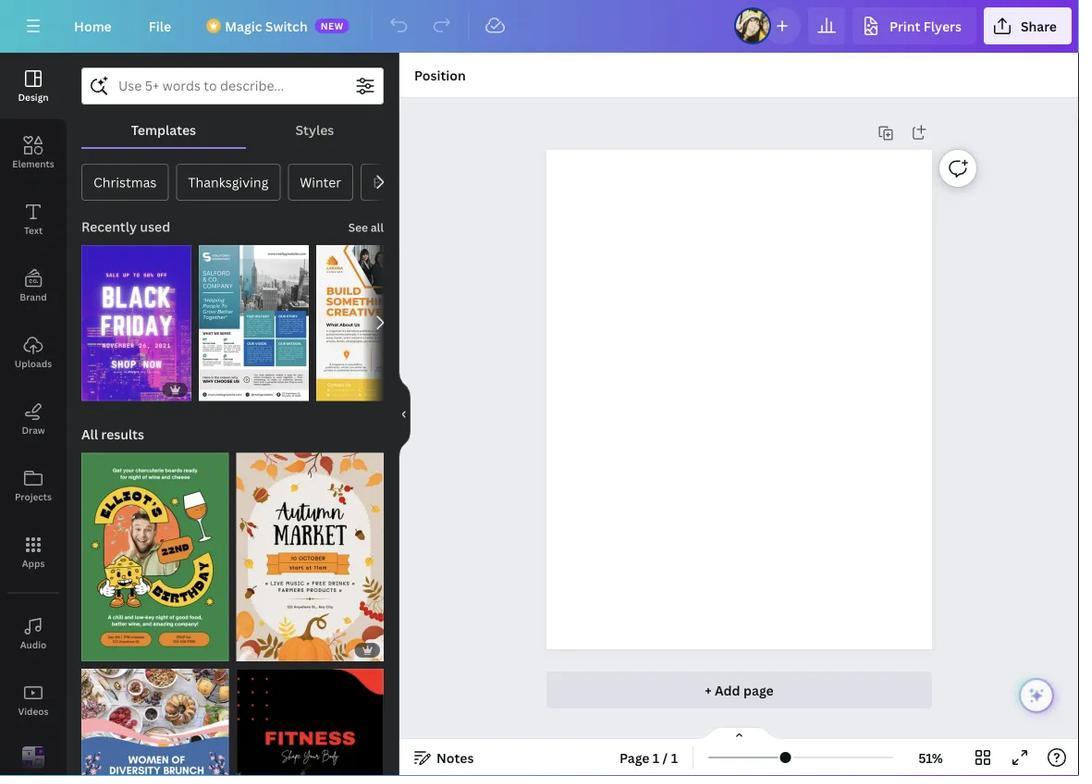 Task type: locate. For each thing, give the bounding box(es) containing it.
black friday button
[[361, 164, 458, 201]]

audio
[[20, 638, 47, 651]]

Use 5+ words to describe... search field
[[118, 68, 347, 104]]

1
[[653, 749, 660, 766], [671, 749, 678, 766]]

print flyers
[[890, 17, 962, 35]]

green orange yellow cute and bold wine and cheese birthday flyer group
[[81, 442, 229, 661]]

magic
[[225, 17, 262, 35]]

0 horizontal spatial 1
[[653, 749, 660, 766]]

side panel tab list
[[0, 53, 67, 776]]

share button
[[984, 7, 1072, 44]]

file button
[[134, 7, 186, 44]]

apps
[[22, 557, 45, 569]]

winter
[[300, 173, 341, 191]]

purple and pink modern women of diversity brunch flyer group
[[81, 657, 229, 776]]

1 right /
[[671, 749, 678, 766]]

brand
[[20, 290, 47, 303]]

elements button
[[0, 119, 67, 186]]

text button
[[0, 186, 67, 253]]

see
[[348, 220, 368, 235]]

templates button
[[81, 112, 246, 147]]

51%
[[919, 749, 943, 766]]

christmas button
[[81, 164, 169, 201]]

projects
[[15, 490, 52, 503]]

notes button
[[407, 743, 481, 772]]

orange and yellow modern company flyer image
[[317, 245, 427, 401]]

position
[[414, 66, 466, 84]]

text
[[24, 224, 43, 236]]

beige and orange cute illustrated autumn market flyer image
[[236, 453, 384, 661]]

home link
[[59, 7, 126, 44]]

styles button
[[246, 112, 384, 147]]

green and blue modern creative company profile flyer group
[[199, 234, 309, 401]]

all results
[[81, 425, 144, 443]]

thanksgiving
[[188, 173, 269, 191]]

/
[[663, 749, 668, 766]]

flyers
[[924, 17, 962, 35]]

styles
[[295, 121, 334, 138]]

notes
[[437, 749, 474, 766]]

elements
[[12, 157, 54, 170]]

draw button
[[0, 386, 67, 452]]

+ add page button
[[547, 671, 932, 708]]

winter button
[[288, 164, 353, 201]]

1 left /
[[653, 749, 660, 766]]

2 1 from the left
[[671, 749, 678, 766]]

51% button
[[901, 743, 961, 772]]

purple and pink modern women of diversity brunch flyer image
[[81, 669, 229, 776]]

beige and orange cute illustrated autumn market flyer group
[[236, 442, 384, 661]]

1 horizontal spatial 1
[[671, 749, 678, 766]]

christmas
[[93, 173, 157, 191]]

canva assistant image
[[1027, 685, 1047, 706]]

audio button
[[0, 600, 67, 667]]

all
[[371, 220, 384, 235]]

print
[[890, 17, 921, 35]]

+ add page
[[705, 681, 774, 699]]

purple and white neon city light black friday flyer group
[[81, 234, 192, 401]]

magic switch
[[225, 17, 308, 35]]

orange and yellow modern company flyer group
[[317, 245, 427, 401]]

results
[[101, 425, 144, 443]]

page
[[744, 681, 774, 699]]



Task type: vqa. For each thing, say whether or not it's contained in the screenshot.
The Fit
no



Task type: describe. For each thing, give the bounding box(es) containing it.
recently used
[[81, 218, 170, 235]]

purple and white neon city light black friday flyer image
[[81, 245, 192, 401]]

print flyers button
[[853, 7, 977, 44]]

projects button
[[0, 452, 67, 519]]

position button
[[407, 60, 473, 90]]

see all
[[348, 220, 384, 235]]

uploads
[[15, 357, 52, 370]]

hide image
[[399, 370, 411, 459]]

+
[[705, 681, 712, 699]]

draw
[[22, 424, 45, 436]]

recently used button
[[80, 208, 172, 245]]

1 1 from the left
[[653, 749, 660, 766]]

home
[[74, 17, 112, 35]]

green and blue modern creative company profile flyer image
[[199, 245, 309, 401]]

black friday
[[373, 173, 446, 191]]

videos
[[18, 705, 49, 717]]

apps button
[[0, 519, 67, 585]]

used
[[140, 218, 170, 235]]

switch
[[265, 17, 308, 35]]

videos button
[[0, 667, 67, 733]]

black
[[373, 173, 406, 191]]

design button
[[0, 53, 67, 119]]

green orange yellow cute and bold wine and cheese birthday flyer image
[[81, 453, 229, 661]]

share
[[1021, 17, 1057, 35]]

friday
[[410, 173, 446, 191]]

design
[[18, 91, 49, 103]]

brand button
[[0, 253, 67, 319]]

recently
[[81, 218, 137, 235]]

all
[[81, 425, 98, 443]]

red fitness flyer image
[[236, 669, 384, 776]]

templates
[[131, 121, 196, 138]]

page
[[620, 749, 650, 766]]

show pages image
[[695, 726, 784, 741]]

page 1 / 1
[[620, 749, 678, 766]]

main menu bar
[[0, 0, 1079, 53]]

red fitness flyer group
[[236, 657, 384, 776]]

see all button
[[347, 208, 386, 245]]

file
[[149, 17, 171, 35]]

uploads button
[[0, 319, 67, 386]]

new
[[321, 19, 344, 32]]

add
[[715, 681, 741, 699]]

thanksgiving button
[[176, 164, 281, 201]]



